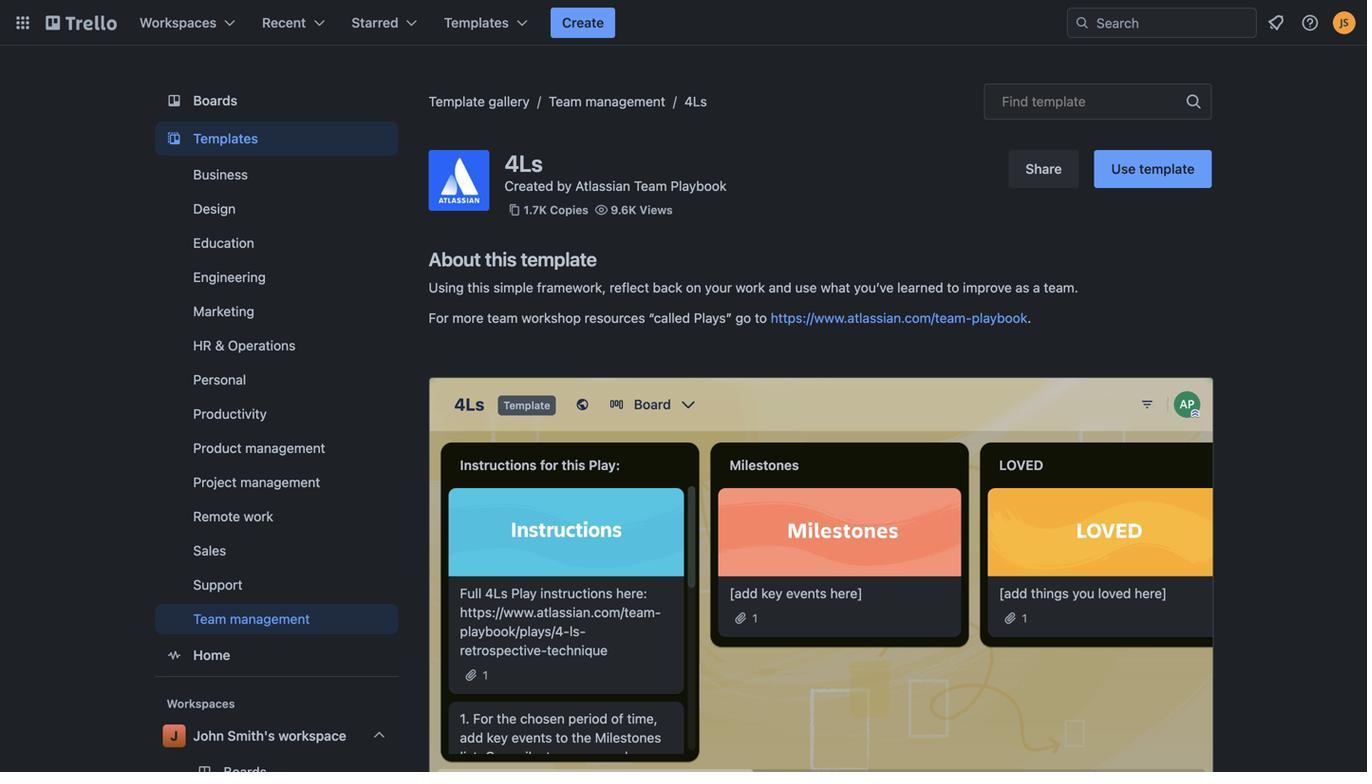 Task type: vqa. For each thing, say whether or not it's contained in the screenshot.
1.7K Copies
yes



Task type: locate. For each thing, give the bounding box(es) containing it.
&
[[215, 338, 224, 353]]

team management link
[[549, 94, 666, 109], [155, 604, 398, 634]]

templates link
[[155, 122, 398, 156]]

1 vertical spatial work
[[244, 509, 273, 524]]

this up simple
[[485, 248, 517, 270]]

remote work link
[[155, 501, 398, 532]]

0 vertical spatial team management link
[[549, 94, 666, 109]]

on
[[686, 280, 702, 295]]

created
[[505, 178, 554, 194]]

1 horizontal spatial to
[[947, 280, 960, 295]]

template inside field
[[1032, 94, 1086, 109]]

workspaces button
[[128, 8, 247, 38]]

workspaces up john
[[167, 697, 235, 710]]

0 horizontal spatial templates
[[193, 131, 258, 146]]

starred button
[[340, 8, 429, 38]]

template right use
[[1140, 161, 1195, 177]]

4ls
[[685, 94, 707, 109], [505, 150, 543, 177]]

template for find template
[[1032, 94, 1086, 109]]

1 horizontal spatial template
[[1032, 94, 1086, 109]]

team management link down "support" 'link'
[[155, 604, 398, 634]]

0 vertical spatial template
[[1032, 94, 1086, 109]]

management for product management link
[[245, 440, 325, 456]]

share
[[1026, 161, 1062, 177]]

share button
[[1009, 150, 1079, 188]]

1 vertical spatial to
[[755, 310, 767, 326]]

0 vertical spatial team management
[[549, 94, 666, 109]]

work
[[736, 280, 765, 295], [244, 509, 273, 524]]

1 vertical spatial this
[[468, 280, 490, 295]]

template gallery link
[[429, 94, 530, 109]]

team up views
[[634, 178, 667, 194]]

john
[[193, 728, 224, 744]]

support link
[[155, 570, 398, 600]]

0 horizontal spatial to
[[755, 310, 767, 326]]

hr & operations link
[[155, 330, 398, 361]]

1.7k
[[524, 203, 547, 217]]

management down "support" 'link'
[[230, 611, 310, 627]]

home link
[[155, 638, 398, 672]]

team management down "support" 'link'
[[193, 611, 310, 627]]

engineering
[[193, 269, 266, 285]]

work down project management
[[244, 509, 273, 524]]

team right gallery at the top left
[[549, 94, 582, 109]]

boards
[[193, 93, 238, 108]]

1 horizontal spatial work
[[736, 280, 765, 295]]

team down support
[[193, 611, 226, 627]]

0 vertical spatial team
[[549, 94, 582, 109]]

Search field
[[1090, 9, 1256, 37]]

2 vertical spatial template
[[521, 248, 597, 270]]

resources
[[585, 310, 645, 326]]

workspaces up board image
[[140, 15, 217, 30]]

2 horizontal spatial template
[[1140, 161, 1195, 177]]

1 horizontal spatial templates
[[444, 15, 509, 30]]

this up more
[[468, 280, 490, 295]]

create button
[[551, 8, 616, 38]]

to
[[947, 280, 960, 295], [755, 310, 767, 326]]

template up framework,
[[521, 248, 597, 270]]

management down product management link
[[240, 474, 320, 490]]

management
[[586, 94, 666, 109], [245, 440, 325, 456], [240, 474, 320, 490], [230, 611, 310, 627]]

primary element
[[0, 0, 1368, 46]]

0 horizontal spatial work
[[244, 509, 273, 524]]

template
[[1032, 94, 1086, 109], [1140, 161, 1195, 177], [521, 248, 597, 270]]

template inside button
[[1140, 161, 1195, 177]]

to right the learned
[[947, 280, 960, 295]]

4ls up created
[[505, 150, 543, 177]]

j
[[170, 728, 178, 744]]

template right find
[[1032, 94, 1086, 109]]

operations
[[228, 338, 296, 353]]

as
[[1016, 280, 1030, 295]]

1 horizontal spatial team management
[[549, 94, 666, 109]]

1 vertical spatial team
[[634, 178, 667, 194]]

2 horizontal spatial team
[[634, 178, 667, 194]]

atlassian team playbook image
[[429, 150, 490, 211]]

management down productivity link on the bottom left
[[245, 440, 325, 456]]

1 vertical spatial 4ls
[[505, 150, 543, 177]]

atlassian
[[576, 178, 631, 194]]

productivity
[[193, 406, 267, 422]]

team management up 4ls created by atlassian team playbook
[[549, 94, 666, 109]]

workspaces inside popup button
[[140, 15, 217, 30]]

learned
[[898, 280, 944, 295]]

remote
[[193, 509, 240, 524]]

0 vertical spatial 4ls
[[685, 94, 707, 109]]

find template
[[1002, 94, 1086, 109]]

marketing
[[193, 303, 254, 319]]

4ls inside 4ls created by atlassian team playbook
[[505, 150, 543, 177]]

this
[[485, 248, 517, 270], [468, 280, 490, 295]]

project
[[193, 474, 237, 490]]

team
[[549, 94, 582, 109], [634, 178, 667, 194], [193, 611, 226, 627]]

by
[[557, 178, 572, 194]]

templates up the template gallery
[[444, 15, 509, 30]]

2 vertical spatial team
[[193, 611, 226, 627]]

1 horizontal spatial team management link
[[549, 94, 666, 109]]

for
[[429, 310, 449, 326]]

management left 4ls link
[[586, 94, 666, 109]]

workspace
[[279, 728, 346, 744]]

playbook
[[972, 310, 1028, 326]]

1 horizontal spatial team
[[549, 94, 582, 109]]

boards link
[[155, 84, 398, 118]]

0 horizontal spatial team management
[[193, 611, 310, 627]]

work left and
[[736, 280, 765, 295]]

templates
[[444, 15, 509, 30], [193, 131, 258, 146]]

0 vertical spatial templates
[[444, 15, 509, 30]]

template
[[429, 94, 485, 109]]

4ls created by atlassian team playbook
[[505, 150, 727, 194]]

workspaces
[[140, 15, 217, 30], [167, 697, 235, 710]]

1 horizontal spatial 4ls
[[685, 94, 707, 109]]

0 vertical spatial this
[[485, 248, 517, 270]]

team management link up 4ls created by atlassian team playbook
[[549, 94, 666, 109]]

more
[[452, 310, 484, 326]]

0 horizontal spatial team
[[193, 611, 226, 627]]

plays"
[[694, 310, 732, 326]]

go
[[736, 310, 751, 326]]

templates up business
[[193, 131, 258, 146]]

0 vertical spatial workspaces
[[140, 15, 217, 30]]

0 horizontal spatial 4ls
[[505, 150, 543, 177]]

1 vertical spatial templates
[[193, 131, 258, 146]]

1 vertical spatial team management link
[[155, 604, 398, 634]]

Find template field
[[984, 84, 1212, 120]]

back
[[653, 280, 683, 295]]

9.6k
[[611, 203, 637, 217]]

project management
[[193, 474, 320, 490]]

to right go
[[755, 310, 767, 326]]

team management
[[549, 94, 666, 109], [193, 611, 310, 627]]

this for template
[[485, 248, 517, 270]]

business
[[193, 167, 248, 182]]

0 vertical spatial work
[[736, 280, 765, 295]]

0 vertical spatial to
[[947, 280, 960, 295]]

product management
[[193, 440, 325, 456]]

https://www.atlassian.com/team-playbook link
[[771, 310, 1028, 326]]

a
[[1033, 280, 1041, 295]]

smith's
[[228, 728, 275, 744]]

4ls down primary element
[[685, 94, 707, 109]]

1 vertical spatial template
[[1140, 161, 1195, 177]]



Task type: describe. For each thing, give the bounding box(es) containing it.
recent button
[[251, 8, 336, 38]]

about this template
[[429, 248, 597, 270]]

product management link
[[155, 433, 398, 463]]

marketing link
[[155, 296, 398, 327]]

john smith's workspace
[[193, 728, 346, 744]]

find
[[1002, 94, 1029, 109]]

using this simple framework, reflect back on your work and use what you've learned to improve as a team.
[[429, 280, 1079, 295]]

templates button
[[433, 8, 539, 38]]

product
[[193, 440, 242, 456]]

open information menu image
[[1301, 13, 1320, 32]]

playbook
[[671, 178, 727, 194]]

remote work
[[193, 509, 273, 524]]

home image
[[163, 644, 186, 667]]

improve
[[963, 280, 1012, 295]]

design link
[[155, 194, 398, 224]]

use
[[795, 280, 817, 295]]

4ls for 4ls created by atlassian team playbook
[[505, 150, 543, 177]]

business link
[[155, 160, 398, 190]]

sales
[[193, 543, 226, 558]]

what
[[821, 280, 851, 295]]

team inside 4ls created by atlassian team playbook
[[634, 178, 667, 194]]

sales link
[[155, 536, 398, 566]]

9.6k views
[[611, 203, 673, 217]]

1 vertical spatial team management
[[193, 611, 310, 627]]

template board image
[[163, 127, 186, 150]]

template for use template
[[1140, 161, 1195, 177]]

0 notifications image
[[1265, 11, 1288, 34]]

.
[[1028, 310, 1032, 326]]

home
[[193, 647, 230, 663]]

board image
[[163, 89, 186, 112]]

for more team workshop resources "called plays" go to https://www.atlassian.com/team-playbook .
[[429, 310, 1032, 326]]

reflect
[[610, 280, 649, 295]]

create
[[562, 15, 604, 30]]

using
[[429, 280, 464, 295]]

views
[[640, 203, 673, 217]]

template gallery
[[429, 94, 530, 109]]

education link
[[155, 228, 398, 258]]

and
[[769, 280, 792, 295]]

personal
[[193, 372, 246, 387]]

search image
[[1075, 15, 1090, 30]]

use template
[[1112, 161, 1195, 177]]

hr
[[193, 338, 212, 353]]

0 horizontal spatial team management link
[[155, 604, 398, 634]]

team
[[487, 310, 518, 326]]

about
[[429, 248, 481, 270]]

support
[[193, 577, 243, 593]]

starred
[[352, 15, 399, 30]]

management for the left team management link
[[230, 611, 310, 627]]

your
[[705, 280, 732, 295]]

workshop
[[522, 310, 581, 326]]

design
[[193, 201, 236, 217]]

engineering link
[[155, 262, 398, 293]]

https://www.atlassian.com/team-
[[771, 310, 972, 326]]

1.7k copies
[[524, 203, 589, 217]]

productivity link
[[155, 399, 398, 429]]

simple
[[493, 280, 534, 295]]

john smith (johnsmith38824343) image
[[1333, 11, 1356, 34]]

use
[[1112, 161, 1136, 177]]

team.
[[1044, 280, 1079, 295]]

copies
[[550, 203, 589, 217]]

management for project management link
[[240, 474, 320, 490]]

recent
[[262, 15, 306, 30]]

0 horizontal spatial template
[[521, 248, 597, 270]]

project management link
[[155, 467, 398, 498]]

4ls for 4ls
[[685, 94, 707, 109]]

templates inside dropdown button
[[444, 15, 509, 30]]

"called
[[649, 310, 690, 326]]

this for simple
[[468, 280, 490, 295]]

back to home image
[[46, 8, 117, 38]]

hr & operations
[[193, 338, 296, 353]]

4ls link
[[685, 94, 707, 109]]

you've
[[854, 280, 894, 295]]

personal link
[[155, 365, 398, 395]]

1 vertical spatial workspaces
[[167, 697, 235, 710]]

use template button
[[1095, 150, 1212, 188]]

education
[[193, 235, 254, 251]]

gallery
[[489, 94, 530, 109]]

framework,
[[537, 280, 606, 295]]



